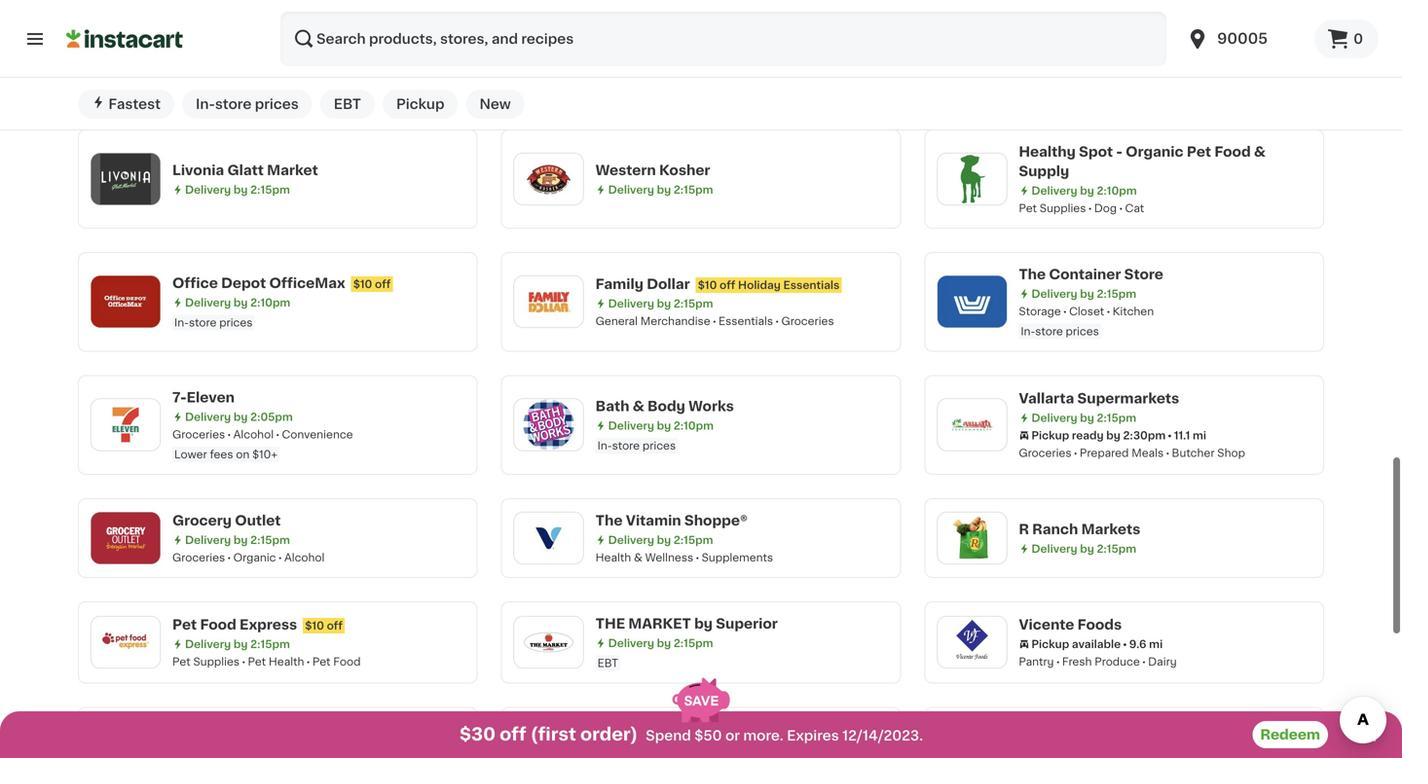 Task type: vqa. For each thing, say whether or not it's contained in the screenshot.
Essentials
yes



Task type: describe. For each thing, give the bounding box(es) containing it.
fees
[[210, 449, 233, 460]]

the vitamin shoppe® logo image
[[524, 513, 574, 564]]

2:05pm
[[250, 412, 293, 422]]

in-store prices inside button
[[196, 97, 299, 111]]

by for family dollar logo
[[657, 299, 671, 309]]

new button
[[466, 90, 525, 119]]

instacart logo image
[[66, 27, 183, 51]]

general merchandise essentials groceries
[[596, 316, 834, 327]]

general for general merchandise essentials groceries in-store prices
[[172, 60, 215, 71]]

office
[[172, 276, 218, 290]]

2:10pm for healthy
[[1097, 185, 1137, 196]]

0 vertical spatial health
[[596, 552, 631, 563]]

bath
[[596, 400, 629, 413]]

2:15pm up general merchandise essentials groceries
[[674, 299, 713, 309]]

by for the market by superior logo
[[657, 638, 671, 649]]

delivery for bath & body works
[[608, 421, 654, 431]]

general for general merchandise essentials grocery
[[596, 60, 638, 71]]

groceries prepared meals butcher shop
[[1019, 448, 1245, 459]]

dog
[[1094, 203, 1117, 214]]

closet
[[1069, 306, 1104, 317]]

butcher
[[1172, 448, 1215, 459]]

markets
[[1081, 523, 1140, 536]]

cork
[[596, 732, 631, 745]]

1 horizontal spatial grocery
[[781, 60, 825, 71]]

0 button
[[1315, 19, 1379, 58]]

on
[[236, 449, 250, 460]]

available
[[1072, 639, 1121, 650]]

close image
[[1357, 723, 1381, 747]]

9.6 mi
[[1129, 639, 1163, 650]]

2:10pm for bath
[[674, 421, 714, 431]]

in-store prices button
[[182, 90, 312, 119]]

delivery by 2:10pm down depot
[[185, 297, 290, 308]]

by for grocery outlet logo
[[234, 535, 248, 546]]

pickup ready by 2:30pm
[[1031, 430, 1166, 441]]

by for r ranch markets logo
[[1080, 544, 1094, 554]]

ready
[[1072, 430, 1104, 441]]

order)
[[580, 726, 638, 743]]

1 horizontal spatial ebt
[[598, 658, 618, 669]]

delivery by 2:05pm
[[185, 412, 293, 422]]

in- inside general merchandise essentials groceries in-store prices
[[174, 80, 189, 91]]

by left superior
[[694, 617, 713, 631]]

1 vertical spatial alcohol
[[284, 552, 325, 563]]

delivery by 2:10pm for lassens
[[1031, 61, 1137, 72]]

meals
[[1132, 448, 1164, 459]]

eleven
[[187, 391, 235, 404]]

r
[[1019, 523, 1029, 536]]

1 vertical spatial health
[[269, 657, 304, 668]]

groceries for groceries organic alcohol
[[172, 552, 225, 563]]

90005 button
[[1174, 12, 1315, 66]]

& inside healthy spot - organic pet food & supply
[[1254, 145, 1266, 159]]

wine
[[689, 732, 726, 745]]

off inside pet food express $10 off
[[327, 621, 343, 632]]

dollar tree $5 off holiday essentials
[[172, 22, 395, 35]]

general merchandise essentials groceries in-store prices
[[172, 60, 411, 91]]

delivery by 2:15pm down family
[[608, 299, 713, 309]]

healthy spot - organic pet food & supply logo image
[[947, 154, 997, 204]]

fastest
[[108, 97, 161, 111]]

2:15pm for the market by superior
[[674, 638, 713, 649]]

delivery by 2:15pm for the market by superior
[[608, 638, 713, 649]]

delivery by 2:15pm for the container store
[[1031, 289, 1136, 299]]

container
[[1049, 268, 1121, 281]]

groceries organic alcohol
[[172, 552, 325, 563]]

officemax
[[269, 276, 345, 290]]

pickup for pickup
[[396, 97, 444, 111]]

2:15pm for vallarta supermarkets
[[1097, 413, 1136, 424]]

pickup available
[[1031, 639, 1121, 650]]

healthy
[[1019, 145, 1076, 159]]

market
[[628, 617, 691, 631]]

$10 for pet food express
[[305, 621, 324, 632]]

grocery outlet logo image
[[100, 513, 151, 564]]

organic inside healthy spot - organic pet food & supply
[[1126, 145, 1184, 159]]

delivery by 2:15pm for grocery outlet
[[185, 535, 290, 546]]

pet inside healthy spot - organic pet food & supply
[[1187, 145, 1211, 159]]

prices down "bath & body works"
[[643, 440, 676, 451]]

convenience
[[282, 429, 353, 440]]

essentials for general merchandise essentials groceries in-store prices
[[295, 60, 350, 71]]

western
[[596, 163, 656, 177]]

merchandise for general merchandise essentials groceries
[[640, 316, 710, 327]]

90005
[[1217, 32, 1268, 46]]

pickup button
[[383, 90, 458, 119]]

pet food express logo image
[[100, 617, 151, 668]]

store
[[1124, 268, 1163, 281]]

office depot officemax logo image
[[100, 277, 151, 327]]

groceries for groceries prepared meals butcher shop
[[1019, 448, 1072, 459]]

store down bath
[[612, 440, 640, 451]]

new
[[480, 97, 511, 111]]

$10 inside family dollar $10 off holiday essentials
[[698, 280, 717, 291]]

delivery down family
[[608, 299, 654, 309]]

lower
[[174, 449, 207, 460]]

by for 'the container store logo'
[[1080, 289, 1094, 299]]

supplements
[[702, 552, 773, 563]]

fresh
[[1062, 657, 1092, 668]]

groceries alcohol convenience lower fees on $10+
[[172, 429, 353, 460]]

11.1
[[1174, 430, 1190, 441]]

bath & body works logo image
[[524, 400, 574, 450]]

vitamin
[[626, 514, 681, 528]]

general merchandise essentials grocery
[[596, 60, 825, 71]]

delivery for 7-eleven
[[185, 412, 231, 422]]

or
[[725, 729, 740, 743]]

2:15pm for livonia glatt market
[[250, 184, 290, 195]]

cork runner wine & spirits link
[[501, 707, 901, 759]]

vallarta
[[1019, 392, 1074, 406]]

delivery for the vitamin shoppe®
[[608, 535, 654, 546]]

the vitamin shoppe®
[[596, 514, 748, 528]]

by down natural
[[1080, 61, 1094, 72]]

vicente foods logo image
[[947, 617, 997, 668]]

kitchen
[[1113, 306, 1154, 317]]

by down tree
[[234, 43, 248, 53]]

outlet
[[235, 514, 281, 528]]

by for healthy spot - organic pet food & supply logo
[[1080, 185, 1094, 196]]

0 vertical spatial foods
[[1137, 41, 1182, 54]]

$10+
[[252, 449, 278, 460]]

health & wellness supplements
[[596, 552, 773, 563]]

works
[[689, 400, 734, 413]]

in-store prices for office depot officemax logo
[[174, 317, 253, 328]]

merchandise for general merchandise essentials grocery
[[640, 60, 710, 71]]

supply
[[1019, 164, 1069, 178]]

off right $30
[[500, 726, 526, 743]]

body
[[648, 400, 685, 413]]

$30
[[460, 726, 496, 743]]

holiday for tree
[[294, 24, 336, 35]]

redeem
[[1260, 728, 1320, 742]]

supermarkets
[[1077, 392, 1179, 406]]

7-eleven
[[172, 391, 235, 404]]

pet supplies pet health pet food
[[172, 657, 361, 668]]

-
[[1116, 145, 1123, 159]]

delivery for lassens natural foods & vitamins
[[1031, 61, 1077, 72]]

healthy spot - organic pet food & supply
[[1019, 145, 1266, 178]]

delivery down tree
[[185, 43, 231, 53]]

storage
[[1019, 306, 1061, 317]]

livonia
[[172, 163, 224, 177]]

$30 off (first order) spend $50 or more. expires 12/14/2023.
[[460, 726, 923, 743]]

in- inside storage closet kitchen in-store prices
[[1021, 326, 1035, 337]]

grocery outlet
[[172, 514, 281, 528]]

prices inside storage closet kitchen in-store prices
[[1066, 326, 1099, 337]]

the market by superior logo image
[[524, 617, 574, 668]]

supplies for pet
[[193, 657, 240, 668]]

vallarta supermarkets logo image
[[947, 400, 997, 450]]

groceries inside general merchandise essentials groceries in-store prices
[[358, 60, 411, 71]]

by for livonia glatt market logo
[[234, 184, 248, 195]]

2:15pm for grocery outlet
[[250, 535, 290, 546]]

$50
[[694, 729, 722, 743]]

delivery for grocery outlet
[[185, 535, 231, 546]]

0 horizontal spatial dollar
[[172, 22, 216, 35]]

off inside family dollar $10 off holiday essentials
[[720, 280, 735, 291]]

delivery by 2:15pm down pet food express $10 off
[[185, 639, 290, 650]]

12/14/2023.
[[842, 729, 923, 743]]

tree
[[219, 22, 251, 35]]

kosher
[[659, 163, 710, 177]]

wellness
[[645, 552, 693, 563]]

ebt button
[[320, 90, 375, 119]]

store inside in-store prices button
[[215, 97, 251, 111]]

store down office
[[189, 317, 217, 328]]

2:10pm for lassens
[[1097, 61, 1137, 72]]



Task type: locate. For each thing, give the bounding box(es) containing it.
delivery by 2:15pm for vallarta supermarkets
[[1031, 413, 1136, 424]]

1 horizontal spatial alcohol
[[284, 552, 325, 563]]

holiday for dollar
[[738, 280, 781, 291]]

in-store prices for bath & body works logo
[[598, 440, 676, 451]]

the
[[596, 617, 625, 631]]

delivery by 2:15pm up closet at the top of the page
[[1031, 289, 1136, 299]]

1 vertical spatial mi
[[1149, 639, 1163, 650]]

1 vertical spatial supplies
[[193, 657, 240, 668]]

Search field
[[280, 12, 1167, 66]]

0 horizontal spatial food
[[200, 618, 236, 632]]

essentials inside dollar tree $5 off holiday essentials
[[339, 24, 395, 35]]

in-
[[174, 80, 189, 91], [196, 97, 215, 111], [174, 317, 189, 328], [1021, 326, 1035, 337], [598, 440, 612, 451]]

in-store prices down bath
[[598, 440, 676, 451]]

ebt inside button
[[334, 97, 361, 111]]

store down general merchandise essentials groceries in-store prices at the top of the page
[[215, 97, 251, 111]]

natural
[[1081, 41, 1134, 54]]

1 horizontal spatial supplies
[[1040, 203, 1086, 214]]

general inside general merchandise essentials groceries in-store prices
[[172, 60, 215, 71]]

0 vertical spatial supplies
[[1040, 203, 1086, 214]]

off right "officemax"
[[375, 279, 391, 290]]

2:10pm up dog in the right of the page
[[1097, 185, 1137, 196]]

family dollar logo image
[[524, 277, 574, 327]]

lassens
[[1019, 41, 1078, 54]]

save image
[[672, 678, 730, 723]]

supplies
[[1040, 203, 1086, 214], [193, 657, 240, 668]]

by for the vitamin shoppe® logo
[[657, 535, 671, 546]]

delivery by 2:15pm down the livonia glatt market
[[185, 184, 290, 195]]

alcohol up on
[[233, 429, 274, 440]]

by for bath & body works logo
[[657, 421, 671, 431]]

delivery by 2:15pm down 'r ranch markets'
[[1031, 544, 1136, 554]]

health down vitamin
[[596, 552, 631, 563]]

2:15pm up pet supplies pet health pet food
[[250, 639, 290, 650]]

by for office depot officemax logo
[[234, 297, 248, 308]]

2:30pm
[[1123, 430, 1166, 441]]

by up groceries organic alcohol
[[234, 535, 248, 546]]

0 horizontal spatial organic
[[233, 552, 276, 563]]

delivery down office
[[185, 297, 231, 308]]

delivery for the market by superior
[[608, 638, 654, 649]]

off inside office depot officemax $10 off
[[375, 279, 391, 290]]

delivery down vallarta
[[1031, 413, 1077, 424]]

2:10pm down works
[[674, 421, 714, 431]]

alcohol up express
[[284, 552, 325, 563]]

delivery for the container store
[[1031, 289, 1077, 299]]

delivery by 2:15pm down tree
[[185, 43, 290, 53]]

pickup for pickup available
[[1031, 639, 1069, 650]]

1 horizontal spatial dollar
[[647, 278, 690, 291]]

the container store
[[1019, 268, 1163, 281]]

delivery by 2:15pm for the vitamin shoppe®
[[608, 535, 713, 546]]

0 horizontal spatial foods
[[1078, 618, 1122, 632]]

2:15pm down the outlet
[[250, 535, 290, 546]]

food for pet supplies pet health pet food
[[333, 657, 361, 668]]

by down the livonia glatt market
[[234, 184, 248, 195]]

prices down general merchandise essentials groceries in-store prices at the top of the page
[[255, 97, 299, 111]]

delivery by 2:15pm for r ranch markets
[[1031, 544, 1136, 554]]

redeem button
[[1253, 722, 1328, 749]]

delivery by 2:15pm up the ready
[[1031, 413, 1136, 424]]

0 vertical spatial ebt
[[334, 97, 361, 111]]

merchandise inside general merchandise essentials groceries in-store prices
[[217, 60, 287, 71]]

mi for 9.6 mi
[[1149, 639, 1163, 650]]

delivery by 2:15pm down market
[[608, 638, 713, 649]]

2:15pm
[[250, 43, 290, 53], [250, 184, 290, 195], [674, 184, 713, 195], [1097, 289, 1136, 299], [674, 299, 713, 309], [1097, 413, 1136, 424], [250, 535, 290, 546], [674, 535, 713, 546], [1097, 544, 1136, 554], [674, 638, 713, 649], [250, 639, 290, 650]]

2:15pm down $5
[[250, 43, 290, 53]]

spirits
[[744, 732, 791, 745]]

storage closet kitchen in-store prices
[[1019, 306, 1154, 337]]

0 vertical spatial alcohol
[[233, 429, 274, 440]]

livonia glatt market logo image
[[100, 154, 151, 204]]

expires
[[787, 729, 839, 743]]

ebt down general merchandise essentials groceries in-store prices at the top of the page
[[334, 97, 361, 111]]

0 horizontal spatial $10
[[305, 621, 324, 632]]

by up pet supplies dog cat
[[1080, 185, 1094, 196]]

holiday up general merchandise essentials groceries
[[738, 280, 781, 291]]

livonia glatt market
[[172, 163, 318, 177]]

the container store logo image
[[947, 277, 997, 327]]

prices
[[219, 80, 253, 91], [255, 97, 299, 111], [219, 317, 253, 328], [1066, 326, 1099, 337], [643, 440, 676, 451]]

delivery
[[185, 43, 231, 53], [1031, 61, 1077, 72], [185, 184, 231, 195], [608, 184, 654, 195], [1031, 185, 1077, 196], [1031, 289, 1077, 299], [185, 297, 231, 308], [608, 299, 654, 309], [185, 412, 231, 422], [1031, 413, 1077, 424], [608, 421, 654, 431], [185, 535, 231, 546], [608, 535, 654, 546], [1031, 544, 1077, 554], [608, 638, 654, 649], [185, 639, 231, 650]]

2 horizontal spatial food
[[1215, 145, 1251, 159]]

7-eleven logo image
[[100, 400, 151, 450]]

in-store prices down general merchandise essentials groceries in-store prices at the top of the page
[[196, 97, 299, 111]]

0 horizontal spatial grocery
[[172, 514, 232, 528]]

$10 for office depot officemax
[[353, 279, 372, 290]]

&
[[1185, 41, 1197, 54], [1254, 145, 1266, 159], [633, 400, 644, 413], [634, 552, 642, 563], [729, 732, 741, 745]]

0 vertical spatial dollar
[[172, 22, 216, 35]]

in-store prices down office
[[174, 317, 253, 328]]

delivery down the the
[[608, 638, 654, 649]]

delivery up storage
[[1031, 289, 1077, 299]]

organic right -
[[1126, 145, 1184, 159]]

alcohol inside groceries alcohol convenience lower fees on $10+
[[233, 429, 274, 440]]

1 horizontal spatial mi
[[1193, 430, 1206, 441]]

off inside dollar tree $5 off holiday essentials
[[275, 24, 291, 35]]

9.6
[[1129, 639, 1147, 650]]

organic down the outlet
[[233, 552, 276, 563]]

groceries for groceries alcohol convenience lower fees on $10+
[[172, 429, 225, 440]]

store inside storage closet kitchen in-store prices
[[1035, 326, 1063, 337]]

1 vertical spatial in-store prices
[[174, 317, 253, 328]]

merchandise
[[217, 60, 287, 71], [640, 60, 710, 71], [640, 316, 710, 327]]

office depot officemax $10 off
[[172, 276, 391, 290]]

by for western kosher logo on the top of the page
[[657, 184, 671, 195]]

by up closet at the top of the page
[[1080, 289, 1094, 299]]

the for the vitamin shoppe®
[[596, 514, 623, 528]]

runner
[[634, 732, 686, 745]]

bath & body works
[[596, 400, 734, 413]]

pickup right ebt button
[[396, 97, 444, 111]]

2:15pm down the market by superior
[[674, 638, 713, 649]]

2:15pm for western kosher
[[674, 184, 713, 195]]

prices inside general merchandise essentials groceries in-store prices
[[219, 80, 253, 91]]

in- down office
[[174, 317, 189, 328]]

r ranch markets
[[1019, 523, 1140, 536]]

mi right 11.1
[[1193, 430, 1206, 441]]

2 vertical spatial in-store prices
[[598, 440, 676, 451]]

1 horizontal spatial the
[[1019, 268, 1046, 281]]

prices down depot
[[219, 317, 253, 328]]

pantry fresh produce dairy
[[1019, 657, 1177, 668]]

spend
[[646, 729, 691, 743]]

1 vertical spatial dollar
[[647, 278, 690, 291]]

2:15pm down supermarkets
[[1097, 413, 1136, 424]]

by up wellness
[[657, 535, 671, 546]]

0 horizontal spatial health
[[269, 657, 304, 668]]

0 horizontal spatial the
[[596, 514, 623, 528]]

delivery for vallarta supermarkets
[[1031, 413, 1077, 424]]

1 vertical spatial the
[[596, 514, 623, 528]]

0 vertical spatial pickup
[[396, 97, 444, 111]]

in- up livonia
[[196, 97, 215, 111]]

pickup for pickup ready by 2:30pm
[[1031, 430, 1069, 441]]

off right express
[[327, 621, 343, 632]]

delivery by 2:10pm for bath
[[608, 421, 714, 431]]

1 vertical spatial holiday
[[738, 280, 781, 291]]

delivery down bath
[[608, 421, 654, 431]]

2:10pm down natural
[[1097, 61, 1137, 72]]

delivery by 2:15pm up groceries organic alcohol
[[185, 535, 290, 546]]

$5
[[259, 24, 273, 35]]

delivery by 2:10pm up pet supplies dog cat
[[1031, 185, 1137, 196]]

market
[[267, 163, 318, 177]]

prepared
[[1080, 448, 1129, 459]]

2:15pm down kosher
[[674, 184, 713, 195]]

cat
[[1125, 203, 1144, 214]]

holiday inside family dollar $10 off holiday essentials
[[738, 280, 781, 291]]

1 vertical spatial food
[[200, 618, 236, 632]]

lassens natural foods & vitamins
[[1019, 41, 1263, 54]]

by up the ready
[[1080, 413, 1094, 424]]

fastest button
[[78, 90, 174, 119]]

mi
[[1193, 430, 1206, 441], [1149, 639, 1163, 650]]

the up storage
[[1019, 268, 1046, 281]]

delivery by 2:15pm for western kosher
[[608, 184, 713, 195]]

(first
[[530, 726, 576, 743]]

2:15pm down "market"
[[250, 184, 290, 195]]

holiday right $5
[[294, 24, 336, 35]]

dollar right family
[[647, 278, 690, 291]]

0 vertical spatial mi
[[1193, 430, 1206, 441]]

0 horizontal spatial mi
[[1149, 639, 1163, 650]]

holiday inside dollar tree $5 off holiday essentials
[[294, 24, 336, 35]]

mi for 11.1 mi
[[1193, 430, 1206, 441]]

2:15pm for the container store
[[1097, 289, 1136, 299]]

by down market
[[657, 638, 671, 649]]

0 vertical spatial in-store prices
[[196, 97, 299, 111]]

delivery by 2:15pm for livonia glatt market
[[185, 184, 290, 195]]

prices inside button
[[255, 97, 299, 111]]

delivery by 2:10pm for healthy
[[1031, 185, 1137, 196]]

2:10pm
[[1097, 61, 1137, 72], [1097, 185, 1137, 196], [250, 297, 290, 308], [674, 421, 714, 431]]

food for healthy spot - organic pet food & supply
[[1215, 145, 1251, 159]]

delivery down western
[[608, 184, 654, 195]]

1 vertical spatial ebt
[[598, 658, 618, 669]]

store down storage
[[1035, 326, 1063, 337]]

by down depot
[[234, 297, 248, 308]]

by up general merchandise essentials groceries
[[657, 299, 671, 309]]

western kosher
[[596, 163, 710, 177]]

food inside healthy spot - organic pet food & supply
[[1215, 145, 1251, 159]]

depot
[[221, 276, 266, 290]]

0 vertical spatial the
[[1019, 268, 1046, 281]]

1 horizontal spatial holiday
[[738, 280, 781, 291]]

groceries inside groceries alcohol convenience lower fees on $10+
[[172, 429, 225, 440]]

0 vertical spatial grocery
[[781, 60, 825, 71]]

prices down tree
[[219, 80, 253, 91]]

1 horizontal spatial organic
[[1126, 145, 1184, 159]]

pet
[[1187, 145, 1211, 159], [1019, 203, 1037, 214], [172, 618, 197, 632], [172, 657, 190, 668], [248, 657, 266, 668], [312, 657, 331, 668]]

by for 7-eleven logo at the bottom of the page
[[234, 412, 248, 422]]

in- inside button
[[196, 97, 215, 111]]

delivery down eleven
[[185, 412, 231, 422]]

2 horizontal spatial $10
[[698, 280, 717, 291]]

90005 button
[[1186, 12, 1303, 66]]

dairy
[[1148, 657, 1177, 668]]

1 vertical spatial foods
[[1078, 618, 1122, 632]]

2:15pm down the markets
[[1097, 544, 1136, 554]]

ebt down the the
[[598, 658, 618, 669]]

$10 inside pet food express $10 off
[[305, 621, 324, 632]]

delivery by 2:10pm down natural
[[1031, 61, 1137, 72]]

by down pet food express $10 off
[[234, 639, 248, 650]]

supplies down supply
[[1040, 203, 1086, 214]]

produce
[[1095, 657, 1140, 668]]

groceries
[[358, 60, 411, 71], [781, 316, 834, 327], [172, 429, 225, 440], [1019, 448, 1072, 459], [172, 552, 225, 563]]

supplies down pet food express $10 off
[[193, 657, 240, 668]]

express
[[240, 618, 297, 632]]

by for vallarta supermarkets logo
[[1080, 413, 1094, 424]]

superior
[[716, 617, 778, 631]]

$10 right express
[[305, 621, 324, 632]]

in- down bath
[[598, 440, 612, 451]]

$10 inside office depot officemax $10 off
[[353, 279, 372, 290]]

general for general merchandise essentials groceries
[[596, 316, 638, 327]]

store
[[189, 80, 217, 91], [215, 97, 251, 111], [189, 317, 217, 328], [1035, 326, 1063, 337], [612, 440, 640, 451]]

delivery for western kosher
[[608, 184, 654, 195]]

vallarta supermarkets
[[1019, 392, 1179, 406]]

1 vertical spatial organic
[[233, 552, 276, 563]]

2:15pm for r ranch markets
[[1097, 544, 1136, 554]]

delivery by 2:15pm down western kosher
[[608, 184, 713, 195]]

organic
[[1126, 145, 1184, 159], [233, 552, 276, 563]]

delivery down livonia
[[185, 184, 231, 195]]

more.
[[743, 729, 784, 743]]

prices down closet at the top of the page
[[1066, 326, 1099, 337]]

2:15pm for the vitamin shoppe®
[[674, 535, 713, 546]]

by down "bath & body works"
[[657, 421, 671, 431]]

foods
[[1137, 41, 1182, 54], [1078, 618, 1122, 632]]

11.1 mi
[[1174, 430, 1206, 441]]

ebt
[[334, 97, 361, 111], [598, 658, 618, 669]]

delivery by 2:15pm up wellness
[[608, 535, 713, 546]]

essentials for general merchandise essentials grocery
[[719, 60, 773, 71]]

delivery down grocery outlet
[[185, 535, 231, 546]]

1 horizontal spatial foods
[[1137, 41, 1182, 54]]

delivery by 2:10pm down "bath & body works"
[[608, 421, 714, 431]]

None search field
[[280, 12, 1167, 66]]

by left 2:05pm
[[234, 412, 248, 422]]

merchandise for general merchandise essentials groceries in-store prices
[[217, 60, 287, 71]]

vicente foods
[[1019, 618, 1122, 632]]

pickup inside "pickup" button
[[396, 97, 444, 111]]

2 vertical spatial food
[[333, 657, 361, 668]]

1 vertical spatial grocery
[[172, 514, 232, 528]]

the for the container store
[[1019, 268, 1046, 281]]

by up prepared
[[1106, 430, 1121, 441]]

0 vertical spatial holiday
[[294, 24, 336, 35]]

delivery down vitamin
[[608, 535, 654, 546]]

western kosher logo image
[[524, 154, 574, 204]]

by down western kosher
[[657, 184, 671, 195]]

delivery for healthy spot - organic pet food & supply
[[1031, 185, 1077, 196]]

delivery for livonia glatt market
[[185, 184, 231, 195]]

vicente
[[1019, 618, 1074, 632]]

0 vertical spatial organic
[[1126, 145, 1184, 159]]

2 vertical spatial pickup
[[1031, 639, 1069, 650]]

1 vertical spatial pickup
[[1031, 430, 1069, 441]]

the left vitamin
[[596, 514, 623, 528]]

shoppe®
[[684, 514, 748, 528]]

essentials inside family dollar $10 off holiday essentials
[[783, 280, 840, 291]]

off right $5
[[275, 24, 291, 35]]

0 horizontal spatial alcohol
[[233, 429, 274, 440]]

off up general merchandise essentials groceries
[[720, 280, 735, 291]]

foods right natural
[[1137, 41, 1182, 54]]

2:10pm down office depot officemax $10 off
[[250, 297, 290, 308]]

1 horizontal spatial health
[[596, 552, 631, 563]]

by for pet food express logo
[[234, 639, 248, 650]]

1 horizontal spatial $10
[[353, 279, 372, 290]]

r ranch markets logo image
[[947, 513, 997, 564]]

essentials inside general merchandise essentials groceries in-store prices
[[295, 60, 350, 71]]

delivery for r ranch markets
[[1031, 544, 1077, 554]]

dollar left tree
[[172, 22, 216, 35]]

1 horizontal spatial food
[[333, 657, 361, 668]]

store right fastest button at top
[[189, 80, 217, 91]]

supplies for dog
[[1040, 203, 1086, 214]]

pantry
[[1019, 657, 1054, 668]]

0 horizontal spatial ebt
[[334, 97, 361, 111]]

0 horizontal spatial supplies
[[193, 657, 240, 668]]

delivery down pet food express $10 off
[[185, 639, 231, 650]]

in- down storage
[[1021, 326, 1035, 337]]

off
[[275, 24, 291, 35], [375, 279, 391, 290], [720, 280, 735, 291], [327, 621, 343, 632], [500, 726, 526, 743]]

delivery down ranch
[[1031, 544, 1077, 554]]

0 vertical spatial food
[[1215, 145, 1251, 159]]

glatt
[[227, 163, 264, 177]]

store inside general merchandise essentials groceries in-store prices
[[189, 80, 217, 91]]

pet food express $10 off
[[172, 618, 343, 632]]

essentials for general merchandise essentials groceries
[[719, 316, 773, 327]]

0 horizontal spatial holiday
[[294, 24, 336, 35]]

$10 right "officemax"
[[353, 279, 372, 290]]



